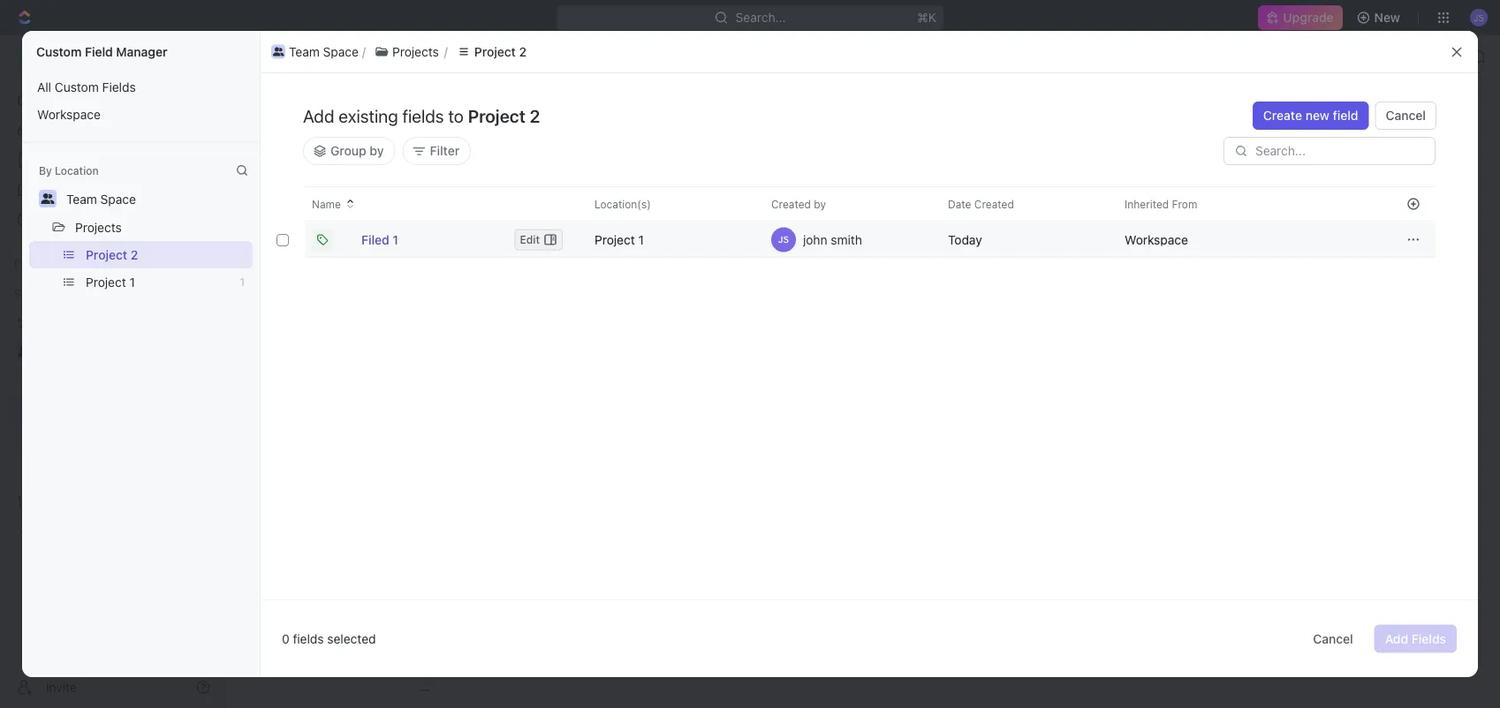 Task type: describe. For each thing, give the bounding box(es) containing it.
0 horizontal spatial projects button
[[67, 213, 130, 241]]

to inside task sidebar content section
[[1209, 211, 1222, 224]]

filed 1
[[361, 232, 398, 247]]

filter
[[430, 144, 460, 158]]

date created
[[948, 198, 1014, 210]]

spaces
[[14, 287, 52, 300]]

new button
[[1350, 4, 1411, 32]]

sidebar navigation
[[0, 35, 225, 709]]

name
[[312, 198, 341, 210]]

by for group by
[[370, 144, 384, 158]]

filed
[[361, 232, 389, 247]]

1 horizontal spatial cancel
[[1386, 108, 1426, 123]]

custom field manager
[[36, 45, 167, 59]]

86dqk6r6a
[[230, 120, 287, 133]]

add fields button
[[1374, 625, 1457, 653]]

team space, , element
[[118, 65, 135, 83]]

1 horizontal spatial project 2 link
[[426, 46, 505, 67]]

list containing all custom fields
[[22, 73, 260, 128]]

selected
[[327, 632, 376, 646]]

0 fields selected
[[282, 632, 376, 646]]

manager
[[116, 45, 167, 59]]

13
[[1339, 211, 1351, 224]]

grid containing filed 1
[[261, 186, 1436, 586]]

0 vertical spatial custom
[[36, 45, 82, 59]]

closed
[[386, 208, 420, 220]]

dates
[[679, 212, 713, 226]]

add description button
[[164, 281, 911, 309]]

john smith
[[803, 232, 862, 247]]

share button
[[1231, 60, 1286, 88]]

workspace inside button
[[37, 107, 101, 121]]

dashboards link
[[7, 176, 217, 204]]

created on nov 17
[[1132, 68, 1224, 80]]

user group image
[[273, 47, 284, 56]]

press space to select this row. row containing project 1
[[570, 222, 1391, 258]]

calendar
[[412, 164, 464, 178]]

project 1 inside dropdown button
[[595, 232, 644, 247]]

1 inside button
[[393, 232, 398, 247]]

custom inside button
[[55, 80, 99, 94]]

hide inside button
[[450, 208, 474, 220]]

(you
[[1297, 169, 1319, 181]]

create
[[1263, 108, 1302, 123]]

existing
[[339, 105, 398, 126]]

0 horizontal spatial projects link
[[230, 67, 276, 81]]

workspace button
[[29, 101, 253, 128]]

assigned to
[[421, 212, 490, 226]]

2 horizontal spatial /
[[419, 49, 423, 64]]

subtasks button
[[228, 343, 302, 375]]

location
[[55, 164, 99, 177]]

by location
[[39, 164, 99, 177]]

hide inside dropdown button
[[1291, 164, 1318, 178]]

team space link
[[236, 46, 332, 67]]

1 horizontal spatial projects link
[[343, 46, 416, 67]]

group by button
[[303, 137, 395, 165]]

by
[[39, 164, 52, 177]]

favorites
[[14, 257, 61, 269]]

Search... text field
[[1255, 144, 1425, 158]]

new
[[1306, 108, 1330, 123]]

send button
[[1333, 618, 1384, 646]]

all custom fields
[[37, 80, 136, 94]]

0 horizontal spatial cancel
[[1313, 632, 1353, 646]]

docs link
[[7, 146, 217, 174]]

team space /
[[258, 49, 339, 64]]

upgrade
[[1283, 10, 1334, 25]]

mins
[[1354, 211, 1377, 224]]

don't
[[1068, 183, 1095, 195]]

press space to select this row. row right mins
[[1391, 223, 1436, 258]]

add for add description
[[192, 288, 215, 302]]

⌘k
[[917, 10, 936, 25]]

have
[[1098, 183, 1123, 195]]

hide button
[[1270, 159, 1323, 184]]

list containing project 2
[[22, 241, 260, 296]]

changed
[[1090, 211, 1133, 224]]

#8678g9yju
[[1233, 169, 1294, 181]]

group by
[[330, 144, 384, 158]]

1 horizontal spatial team
[[258, 49, 289, 64]]

projects down user group icon
[[230, 67, 276, 81]]

smith
[[831, 232, 862, 247]]

inherited from
[[1125, 198, 1197, 210]]

name column header
[[305, 186, 573, 222]]

project inside dropdown button
[[595, 232, 635, 247]]

status
[[1136, 211, 1167, 224]]

upgrade link
[[1258, 5, 1343, 30]]

add for add task
[[1372, 114, 1396, 128]]

0 horizontal spatial project 2 link
[[294, 67, 345, 81]]

list link
[[354, 159, 379, 184]]

#8678g9yju (you don't have access)
[[1068, 169, 1319, 195]]

customize
[[1350, 164, 1412, 178]]

edit button
[[515, 229, 563, 250]]

edit
[[520, 234, 540, 246]]

add description
[[192, 288, 282, 302]]

all
[[37, 80, 51, 94]]

home
[[42, 92, 76, 107]]

add existing fields to project 2
[[303, 105, 540, 126]]

search
[[1220, 164, 1261, 178]]

press space to select this row. row containing filed 1
[[261, 222, 570, 258]]

john
[[803, 232, 827, 247]]

create new field
[[1263, 108, 1358, 123]]

1 inside dropdown button
[[638, 232, 644, 247]]

1 vertical spatial team space
[[66, 192, 136, 206]]

show
[[355, 208, 383, 220]]

nov
[[1191, 68, 1210, 80]]

1 vertical spatial cancel button
[[1303, 625, 1364, 653]]

created by
[[771, 198, 826, 210]]

new
[[1374, 10, 1400, 25]]

projects down dashboards link
[[75, 220, 122, 235]]

add task
[[1372, 114, 1426, 128]]

description
[[218, 288, 282, 302]]

js
[[778, 235, 789, 245]]



Task type: vqa. For each thing, say whether or not it's contained in the screenshot.
LIST containing Project 2
yes



Task type: locate. For each thing, give the bounding box(es) containing it.
team up projects / project 2
[[258, 49, 289, 64]]

add up group
[[303, 105, 334, 126]]

Edit task name text field
[[158, 153, 918, 186]]

workspace inside press space to select this row. row
[[1125, 232, 1188, 247]]

cancel
[[1386, 108, 1426, 123], [1313, 632, 1353, 646]]

grid
[[261, 186, 1436, 586]]

1
[[393, 232, 398, 247], [638, 232, 644, 247], [129, 275, 135, 289], [240, 276, 245, 288]]

to
[[448, 105, 464, 126], [1209, 211, 1222, 224], [478, 212, 490, 226]]

field
[[1333, 108, 1358, 123]]

add left description
[[192, 288, 215, 302]]

dashboards
[[42, 182, 111, 197]]

1 vertical spatial hide
[[450, 208, 474, 220]]

0 horizontal spatial team
[[66, 192, 97, 206]]

inbox link
[[7, 116, 217, 144]]

cell
[[1277, 223, 1391, 258]]

0 vertical spatial team space
[[289, 44, 359, 59]]

/ up projects / project 2
[[336, 49, 339, 64]]

location(s)
[[595, 198, 651, 210]]

/ up add existing fields to project 2
[[419, 49, 423, 64]]

tree
[[7, 307, 217, 546]]

project 1
[[595, 232, 644, 247], [86, 275, 135, 289]]

created up js
[[771, 198, 811, 210]]

1 horizontal spatial projects button
[[366, 41, 448, 62]]

0 horizontal spatial created
[[771, 198, 811, 210]]

send
[[1344, 624, 1374, 639]]

group
[[330, 144, 366, 158]]

1 horizontal spatial team space
[[289, 44, 359, 59]]

0 vertical spatial by
[[370, 144, 384, 158]]

board
[[291, 164, 325, 178]]

workspace down "status"
[[1125, 232, 1188, 247]]

add left task
[[1372, 114, 1396, 128]]

row containing location(s)
[[570, 186, 1395, 222]]

search button
[[1197, 159, 1266, 184]]

1 vertical spatial fields
[[293, 632, 324, 646]]

fields right '0'
[[293, 632, 324, 646]]

0 horizontal spatial project 2 button
[[78, 241, 253, 269]]

0 horizontal spatial cancel button
[[1303, 625, 1364, 653]]

to right assigned
[[478, 212, 490, 226]]

workspace
[[37, 107, 101, 121], [1125, 232, 1188, 247]]

fields up the 'workspace' button at the top left of page
[[102, 80, 136, 94]]

team space up projects / project 2
[[289, 44, 359, 59]]

search...
[[736, 10, 786, 25]]

projects button down dashboards link
[[67, 213, 130, 241]]

customize button
[[1327, 159, 1417, 184]]

projects
[[392, 44, 439, 59], [365, 49, 411, 64], [230, 67, 276, 81], [75, 220, 122, 235]]

fields inside list
[[102, 80, 136, 94]]

created by column header
[[747, 186, 927, 222]]

86dqk6r6a button
[[223, 116, 294, 137]]

on
[[1175, 68, 1188, 80]]

show closed button
[[333, 204, 428, 225]]

column header
[[261, 186, 305, 222]]

0 horizontal spatial by
[[370, 144, 384, 158]]

project 2
[[474, 44, 527, 59], [449, 49, 501, 64], [268, 106, 373, 135], [86, 247, 138, 262]]

0 vertical spatial cancel button
[[1375, 102, 1437, 130]]

0 horizontal spatial /
[[283, 67, 287, 81]]

1 horizontal spatial created
[[974, 198, 1014, 210]]

cancel left 'add fields' in the right of the page
[[1313, 632, 1353, 646]]

by for created by
[[814, 198, 826, 210]]

0 vertical spatial project 1
[[595, 232, 644, 247]]

add fields
[[1385, 632, 1446, 646]]

created for created on nov 17
[[1132, 68, 1172, 80]]

0 horizontal spatial fields
[[102, 80, 136, 94]]

task
[[1399, 114, 1426, 128]]

custom
[[36, 45, 82, 59], [55, 80, 99, 94]]

filed 1 button
[[360, 226, 409, 254]]

team right user group icon
[[289, 44, 320, 59]]

changed status from
[[1087, 211, 1196, 224]]

0 horizontal spatial team space
[[66, 192, 136, 206]]

0 horizontal spatial project 1
[[86, 275, 135, 289]]

project 1 right spaces on the top left
[[86, 275, 135, 289]]

1 vertical spatial fields
[[1412, 632, 1446, 646]]

17
[[1213, 68, 1224, 80]]

1 vertical spatial project 1
[[86, 275, 135, 289]]

0 vertical spatial projects button
[[366, 41, 448, 62]]

1 vertical spatial list
[[22, 73, 260, 128]]

Search tasks... text field
[[1280, 201, 1457, 227]]

team down location at the left of the page
[[66, 192, 97, 206]]

task sidebar content section
[[1032, 96, 1403, 664]]

press space to select this row. row down closed
[[261, 222, 570, 258]]

fields
[[102, 80, 136, 94], [1412, 632, 1446, 646]]

1 vertical spatial projects button
[[67, 213, 130, 241]]

row
[[570, 186, 1395, 222]]

created
[[1132, 68, 1172, 80], [771, 198, 811, 210], [974, 198, 1014, 210]]

created right date
[[974, 198, 1014, 210]]

0 vertical spatial team space button
[[268, 41, 362, 62]]

invite
[[46, 680, 77, 695]]

open
[[1233, 211, 1263, 224]]

1 horizontal spatial cancel button
[[1375, 102, 1437, 130]]

by inside the created by column header
[[814, 198, 826, 210]]

0 horizontal spatial fields
[[293, 632, 324, 646]]

user group image
[[18, 346, 31, 357]]

1 vertical spatial workspace
[[1125, 232, 1188, 247]]

2 horizontal spatial to
[[1209, 211, 1222, 224]]

1 horizontal spatial /
[[336, 49, 339, 64]]

projects link down user group icon
[[230, 67, 276, 81]]

1 horizontal spatial fields
[[1412, 632, 1446, 646]]

0 vertical spatial fields
[[102, 80, 136, 94]]

filter button
[[402, 137, 471, 165]]

activity
[[1413, 139, 1447, 149]]

1 horizontal spatial fields
[[402, 105, 444, 126]]

project 2 button
[[448, 41, 535, 62], [78, 241, 253, 269]]

add right 'send' button
[[1385, 632, 1408, 646]]

fields
[[402, 105, 444, 126], [293, 632, 324, 646]]

location(s) column header
[[570, 186, 750, 222]]

1 horizontal spatial project 2 button
[[448, 41, 535, 62]]

projects link
[[343, 46, 416, 67], [230, 67, 276, 81]]

add task button
[[1362, 107, 1437, 135]]

to up filter
[[448, 105, 464, 126]]

cancel button left 'add fields' button
[[1303, 625, 1364, 653]]

all custom fields button
[[29, 73, 253, 101]]

task sidebar navigation tab list
[[1411, 107, 1450, 210]]

2
[[519, 44, 527, 59], [493, 49, 501, 64], [338, 67, 345, 81], [530, 105, 540, 126], [352, 106, 367, 135], [131, 247, 138, 262]]

team inside list
[[289, 44, 320, 59]]

projects button up add existing fields to project 2
[[366, 41, 448, 62]]

favorites button
[[7, 253, 68, 274]]

0 vertical spatial workspace
[[37, 107, 101, 121]]

workspace up inbox
[[37, 107, 101, 121]]

1 horizontal spatial to
[[478, 212, 490, 226]]

project 2 link up add existing fields to project 2
[[426, 46, 505, 67]]

by up john
[[814, 198, 826, 210]]

2 horizontal spatial created
[[1132, 68, 1172, 80]]

1 horizontal spatial workspace
[[1125, 232, 1188, 247]]

projects up add existing fields to project 2
[[392, 44, 439, 59]]

cell inside press space to select this row. row
[[1277, 223, 1391, 258]]

2 vertical spatial list
[[22, 241, 260, 296]]

0 horizontal spatial hide
[[450, 208, 474, 220]]

cancel button up activity
[[1375, 102, 1437, 130]]

to left open
[[1209, 211, 1222, 224]]

list containing team space
[[268, 41, 1443, 62]]

docs
[[42, 152, 72, 167]]

assigned
[[421, 212, 475, 226]]

hide button
[[443, 204, 481, 225]]

0 vertical spatial list
[[268, 41, 1443, 62]]

0 horizontal spatial workspace
[[37, 107, 101, 121]]

add inside button
[[1372, 114, 1396, 128]]

cancel up activity
[[1386, 108, 1426, 123]]

13 mins
[[1339, 211, 1377, 224]]

tree inside sidebar "navigation"
[[7, 307, 217, 546]]

1 horizontal spatial team space button
[[268, 41, 362, 62]]

custom up all
[[36, 45, 82, 59]]

fields right 'send' button
[[1412, 632, 1446, 646]]

home link
[[7, 86, 217, 114]]

0 vertical spatial fields
[[402, 105, 444, 126]]

hide
[[1291, 164, 1318, 178], [450, 208, 474, 220]]

by up list
[[370, 144, 384, 158]]

1 horizontal spatial project 1
[[595, 232, 644, 247]]

team space button up projects / project 2
[[268, 41, 362, 62]]

1 vertical spatial cancel
[[1313, 632, 1353, 646]]

0 vertical spatial project 2 button
[[448, 41, 535, 62]]

show closed
[[355, 208, 420, 220]]

inherited from column header
[[1100, 186, 1280, 222]]

created left on
[[1132, 68, 1172, 80]]

0 horizontal spatial team space button
[[58, 185, 144, 213]]

fields up "filter" dropdown button
[[402, 105, 444, 126]]

custom right all
[[55, 80, 99, 94]]

projects button
[[366, 41, 448, 62], [67, 213, 130, 241]]

subtasks
[[235, 351, 295, 368]]

field
[[85, 45, 113, 59]]

by inside group by button
[[370, 144, 384, 158]]

project 2 link down team space /
[[294, 67, 345, 81]]

list
[[268, 41, 1443, 62], [22, 73, 260, 128], [22, 241, 260, 296]]

projects up 'existing'
[[365, 49, 411, 64]]

project 1 button
[[584, 222, 739, 258]]

today
[[948, 232, 982, 247]]

2 horizontal spatial team
[[289, 44, 320, 59]]

1 horizontal spatial hide
[[1291, 164, 1318, 178]]

team space button down location at the left of the page
[[58, 185, 144, 213]]

add for add fields
[[1385, 632, 1408, 646]]

1 vertical spatial by
[[814, 198, 826, 210]]

group by button
[[303, 137, 395, 165]]

/ down team space /
[[283, 67, 287, 81]]

project 1 down location(s)
[[595, 232, 644, 247]]

add
[[303, 105, 334, 126], [1372, 114, 1396, 128], [192, 288, 215, 302], [1385, 632, 1408, 646]]

you
[[1068, 211, 1087, 224]]

1 vertical spatial project 2 button
[[78, 241, 253, 269]]

projects link up 'existing'
[[343, 46, 416, 67]]

1 vertical spatial custom
[[55, 80, 99, 94]]

press space to select this row. row
[[261, 222, 570, 258], [570, 222, 1391, 258], [1391, 223, 1436, 258]]

1 vertical spatial team space button
[[58, 185, 144, 213]]

inherited
[[1125, 198, 1169, 210]]

by
[[370, 144, 384, 158], [814, 198, 826, 210]]

inbox
[[42, 122, 73, 137]]

add for add existing fields to project 2
[[303, 105, 334, 126]]

1 horizontal spatial by
[[814, 198, 826, 210]]

0 vertical spatial cancel
[[1386, 108, 1426, 123]]

0 vertical spatial hide
[[1291, 164, 1318, 178]]

create new field button
[[1253, 102, 1369, 130]]

from
[[1170, 211, 1193, 224]]

created for created by
[[771, 198, 811, 210]]

date created column header
[[923, 186, 1103, 222]]

access)
[[1126, 183, 1166, 195]]

0 horizontal spatial to
[[448, 105, 464, 126]]

name row
[[261, 186, 573, 222]]

press space to select this row. row down date created
[[570, 222, 1391, 258]]

team space down location at the left of the page
[[66, 192, 136, 206]]



